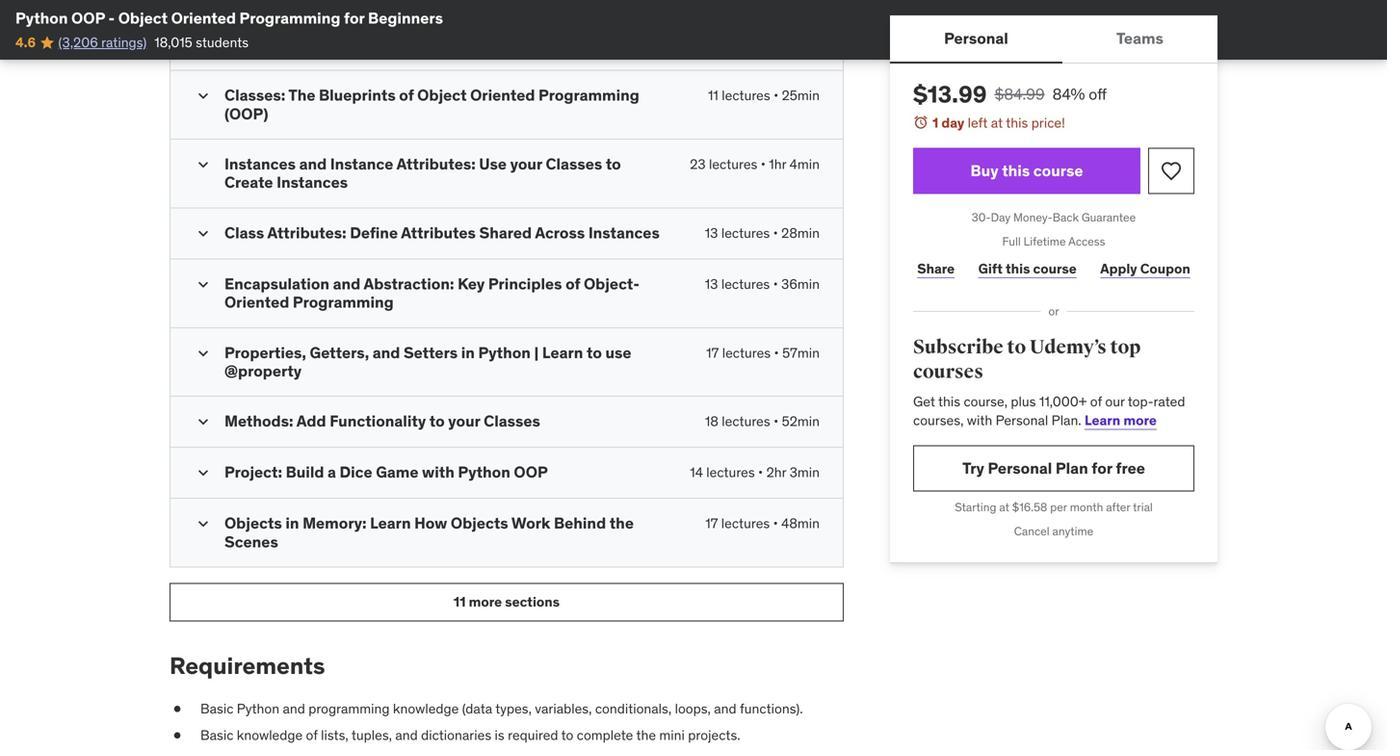 Task type: locate. For each thing, give the bounding box(es) containing it.
of left our
[[1090, 393, 1102, 410]]

plus
[[1011, 393, 1036, 410]]

1 vertical spatial course
[[1033, 260, 1077, 277]]

build
[[286, 463, 324, 482]]

1 vertical spatial 13
[[705, 275, 718, 293]]

lectures right 23 on the top of the page
[[709, 156, 758, 173]]

small image left 'encapsulation'
[[194, 275, 213, 294]]

13 down 13 lectures • 28min
[[705, 275, 718, 293]]

to left udemy's
[[1007, 336, 1026, 359]]

basic
[[200, 700, 234, 718], [200, 727, 234, 744]]

1 vertical spatial your
[[510, 154, 542, 174]]

to left the use
[[587, 343, 602, 363]]

at right left
[[991, 114, 1003, 132]]

of inside get this course, plus 11,000+ of our top-rated courses, with personal plan.
[[1090, 393, 1102, 410]]

this up the 'courses,'
[[938, 393, 961, 410]]

18,015 students
[[154, 34, 249, 51]]

this right the gift
[[1006, 260, 1030, 277]]

basic python and programming knowledge (data types, variables, conditionals, loops, and functions).
[[200, 700, 803, 718]]

0 vertical spatial more
[[1124, 412, 1157, 429]]

1 vertical spatial small image
[[194, 275, 213, 294]]

mini
[[659, 727, 685, 744]]

small image left properties,
[[194, 344, 213, 363]]

properties,
[[224, 343, 306, 363]]

properties, getters, and setters in python | learn to use @property
[[224, 343, 632, 381]]

classes down | at left top
[[484, 412, 540, 431]]

of right blueprints on the top of page
[[399, 85, 414, 105]]

0 horizontal spatial knowledge
[[237, 727, 303, 744]]

1 vertical spatial 17
[[706, 515, 718, 532]]

and left programming
[[283, 700, 305, 718]]

instances
[[224, 154, 296, 174], [277, 173, 348, 192], [589, 223, 660, 243]]

1 vertical spatial more
[[469, 594, 502, 611]]

your
[[370, 28, 395, 46], [510, 154, 542, 174], [448, 412, 480, 431]]

1 vertical spatial xsmall image
[[170, 700, 185, 719]]

-
[[108, 8, 115, 28]]

0 vertical spatial with
[[967, 412, 993, 429]]

0 horizontal spatial oop
[[71, 8, 105, 28]]

objects right "how"
[[451, 514, 508, 533]]

and inside properties, getters, and setters in python | learn to use @property
[[373, 343, 400, 363]]

attributes: up 'encapsulation'
[[267, 223, 347, 243]]

1 horizontal spatial object
[[417, 85, 467, 105]]

2 horizontal spatial your
[[510, 154, 542, 174]]

key
[[458, 274, 485, 294]]

sections
[[505, 594, 560, 611]]

at inside starting at $16.58 per month after trial cancel anytime
[[999, 500, 1010, 515]]

0 vertical spatial in
[[461, 343, 475, 363]]

0 vertical spatial learn
[[542, 343, 583, 363]]

2 small image from the top
[[194, 155, 213, 174]]

starting at $16.58 per month after trial cancel anytime
[[955, 500, 1153, 539]]

lectures down 14 lectures • 2hr 3min
[[721, 515, 770, 532]]

apply coupon
[[1101, 260, 1191, 277]]

knowledge
[[393, 700, 459, 718], [237, 727, 303, 744]]

oriented
[[171, 8, 236, 28], [470, 85, 535, 105], [224, 292, 289, 312]]

learn inside properties, getters, and setters in python | learn to use @property
[[542, 343, 583, 363]]

blueprints
[[319, 85, 396, 105]]

• left 57min
[[774, 344, 779, 362]]

lifetime
[[1024, 234, 1066, 249]]

the right the behind
[[610, 514, 634, 533]]

object up ratings)
[[118, 8, 168, 28]]

13 down 23 on the top of the page
[[705, 224, 718, 242]]

lectures for encapsulation and abstraction: key principles of object- oriented programming
[[722, 275, 770, 293]]

knowledge left lists,
[[237, 727, 303, 744]]

and left instance
[[299, 154, 327, 174]]

0 vertical spatial small image
[[194, 224, 213, 243]]

0 horizontal spatial objects
[[224, 514, 282, 533]]

23 lectures • 1hr 4min
[[690, 156, 820, 173]]

try personal plan for free link
[[913, 446, 1195, 492]]

lectures for objects in memory: learn how objects work behind the scenes
[[721, 515, 770, 532]]

small image left methods:
[[194, 413, 213, 432]]

xsmall image
[[194, 28, 209, 47], [170, 700, 185, 719]]

personal up $13.99
[[944, 28, 1009, 48]]

3 small image from the top
[[194, 344, 213, 363]]

1 vertical spatial personal
[[996, 412, 1049, 429]]

apply coupon button
[[1097, 250, 1195, 288]]

to inside properties, getters, and setters in python | learn to use @property
[[587, 343, 602, 363]]

• left 28min
[[773, 224, 778, 242]]

this down $84.99
[[1006, 114, 1028, 132]]

for left free
[[1092, 459, 1113, 478]]

1 horizontal spatial learn
[[542, 343, 583, 363]]

work
[[512, 514, 551, 533]]

small image
[[194, 224, 213, 243], [194, 275, 213, 294], [194, 344, 213, 363]]

1 horizontal spatial your
[[448, 412, 480, 431]]

0 vertical spatial object
[[118, 8, 168, 28]]

is
[[495, 727, 505, 744]]

your down properties, getters, and setters in python | learn to use @property
[[448, 412, 480, 431]]

1 vertical spatial share
[[918, 260, 955, 277]]

0 vertical spatial 17
[[706, 344, 719, 362]]

2 basic from the top
[[200, 727, 234, 744]]

python left | at left top
[[478, 343, 531, 363]]

1 basic from the top
[[200, 700, 234, 718]]

1 small image from the top
[[194, 224, 213, 243]]

lectures for class attributes: define attributes shared across instances
[[722, 224, 770, 242]]

in left memory: on the bottom of page
[[286, 514, 299, 533]]

with down course, on the right of the page
[[967, 412, 993, 429]]

get
[[913, 393, 935, 410]]

personal button
[[890, 15, 1063, 62]]

• for instances and instance attributes: use your classes to create instances
[[761, 156, 766, 173]]

13 for instances
[[705, 224, 718, 242]]

1 horizontal spatial xsmall image
[[194, 28, 209, 47]]

lectures right 14
[[707, 464, 755, 481]]

• left 2hr
[[758, 464, 763, 481]]

small image
[[194, 86, 213, 106], [194, 155, 213, 174], [194, 413, 213, 432], [194, 464, 213, 483], [194, 515, 213, 534]]

0 vertical spatial basic
[[200, 700, 234, 718]]

tab list
[[890, 15, 1218, 64]]

instances down (oop) at top left
[[224, 154, 296, 174]]

0 vertical spatial oop
[[71, 8, 105, 28]]

classes
[[546, 154, 602, 174], [484, 412, 540, 431]]

11 up 23 lectures • 1hr 4min
[[708, 87, 719, 104]]

share inside button
[[918, 260, 955, 277]]

courses
[[913, 360, 984, 384]]

xsmall image up xsmall image at the left bottom of the page
[[170, 700, 185, 719]]

small image left (oop) at top left
[[194, 86, 213, 106]]

for
[[344, 8, 365, 28], [1092, 459, 1113, 478]]

add
[[297, 412, 326, 431]]

programming inside the classes: the blueprints of object oriented programming (oop)
[[539, 85, 640, 105]]

our
[[1105, 393, 1125, 410]]

4 small image from the top
[[194, 464, 213, 483]]

0 vertical spatial 13
[[705, 224, 718, 242]]

2 vertical spatial small image
[[194, 344, 213, 363]]

1 horizontal spatial with
[[967, 412, 993, 429]]

2 horizontal spatial learn
[[1085, 412, 1121, 429]]

small image left class at top
[[194, 224, 213, 243]]

small image for project:
[[194, 464, 213, 483]]

1 horizontal spatial in
[[461, 343, 475, 363]]

small image left project:
[[194, 464, 213, 483]]

shared
[[479, 223, 532, 243]]

of
[[399, 85, 414, 105], [566, 274, 580, 294], [1090, 393, 1102, 410], [306, 727, 318, 744]]

teams button
[[1063, 15, 1218, 62]]

basic for basic python and programming knowledge (data types, variables, conditionals, loops, and functions).
[[200, 700, 234, 718]]

1 horizontal spatial objects
[[451, 514, 508, 533]]

• left the 1hr
[[761, 156, 766, 173]]

• left 36min at the top right of page
[[773, 275, 778, 293]]

1 small image from the top
[[194, 86, 213, 106]]

5 small image from the top
[[194, 515, 213, 534]]

1 vertical spatial in
[[286, 514, 299, 533]]

11 inside button
[[454, 594, 466, 611]]

2 vertical spatial personal
[[988, 459, 1052, 478]]

17 up 18
[[706, 344, 719, 362]]

get this course, plus 11,000+ of our top-rated courses, with personal plan.
[[913, 393, 1186, 429]]

and up projects.
[[714, 700, 737, 718]]

this inside get this course, plus 11,000+ of our top-rated courses, with personal plan.
[[938, 393, 961, 410]]

more inside button
[[469, 594, 502, 611]]

game
[[376, 463, 419, 482]]

0 vertical spatial personal
[[944, 28, 1009, 48]]

1 vertical spatial basic
[[200, 727, 234, 744]]

1 vertical spatial at
[[999, 500, 1010, 515]]

17 lectures • 48min
[[706, 515, 820, 532]]

oop left "-"
[[71, 8, 105, 28]]

$13.99
[[913, 80, 987, 109]]

11 lectures • 25min
[[708, 87, 820, 104]]

0 vertical spatial 11
[[708, 87, 719, 104]]

0 horizontal spatial learn
[[370, 514, 411, 533]]

0 horizontal spatial 11
[[454, 594, 466, 611]]

this for get
[[938, 393, 961, 410]]

2 13 from the top
[[705, 275, 718, 293]]

small image for classes:
[[194, 86, 213, 106]]

instances right create
[[277, 173, 348, 192]]

course up back
[[1034, 161, 1083, 181]]

0 horizontal spatial attributes:
[[267, 223, 347, 243]]

principles
[[488, 274, 562, 294]]

this
[[1006, 114, 1028, 132], [1002, 161, 1030, 181], [1006, 260, 1030, 277], [938, 393, 961, 410]]

more down top-
[[1124, 412, 1157, 429]]

and down define
[[333, 274, 361, 294]]

functionality
[[330, 412, 426, 431]]

learn left "how"
[[370, 514, 411, 533]]

0 vertical spatial attributes:
[[397, 154, 476, 174]]

(data
[[462, 700, 492, 718]]

1 vertical spatial programming
[[539, 85, 640, 105]]

11 left sections
[[454, 594, 466, 611]]

3 small image from the top
[[194, 413, 213, 432]]

use
[[606, 343, 632, 363]]

lectures left 57min
[[722, 344, 771, 362]]

at left $16.58
[[999, 500, 1010, 515]]

learn right | at left top
[[542, 343, 583, 363]]

lectures up the 13 lectures • 36min
[[722, 224, 770, 242]]

1 vertical spatial with
[[422, 463, 455, 482]]

this inside button
[[1002, 161, 1030, 181]]

1 horizontal spatial 11
[[708, 87, 719, 104]]

at
[[991, 114, 1003, 132], [999, 500, 1010, 515]]

1 horizontal spatial knowledge
[[393, 700, 459, 718]]

money-
[[1014, 210, 1053, 225]]

in right setters
[[461, 343, 475, 363]]

your down the beginners
[[370, 28, 395, 46]]

0 vertical spatial xsmall image
[[194, 28, 209, 47]]

1 13 from the top
[[705, 224, 718, 242]]

2 small image from the top
[[194, 275, 213, 294]]

1 vertical spatial classes
[[484, 412, 540, 431]]

with right 'game'
[[422, 463, 455, 482]]

basic down requirements
[[200, 700, 234, 718]]

1 vertical spatial oop
[[514, 463, 548, 482]]

@property
[[224, 361, 302, 381]]

30-day money-back guarantee full lifetime access
[[972, 210, 1136, 249]]

0 vertical spatial course
[[1034, 161, 1083, 181]]

1 vertical spatial 11
[[454, 594, 466, 611]]

the inside objects in memory: learn how objects work behind the scenes
[[610, 514, 634, 533]]

oriented up properties,
[[224, 292, 289, 312]]

• left 25min
[[774, 87, 779, 104]]

the
[[288, 85, 316, 105]]

more for 11
[[469, 594, 502, 611]]

2 vertical spatial your
[[448, 412, 480, 431]]

the
[[610, 514, 634, 533], [636, 727, 656, 744]]

learn
[[542, 343, 583, 363], [1085, 412, 1121, 429], [370, 514, 411, 533]]

attributes:
[[397, 154, 476, 174], [267, 223, 347, 243]]

2hr
[[767, 464, 787, 481]]

to
[[606, 154, 621, 174], [1007, 336, 1026, 359], [587, 343, 602, 363], [430, 412, 445, 431], [561, 727, 574, 744]]

2 vertical spatial learn
[[370, 514, 411, 533]]

course down lifetime
[[1033, 260, 1077, 277]]

0 horizontal spatial for
[[344, 8, 365, 28]]

2 vertical spatial oriented
[[224, 292, 289, 312]]

basic right xsmall image at the left bottom of the page
[[200, 727, 234, 744]]

0 vertical spatial knowledge
[[393, 700, 459, 718]]

loops,
[[675, 700, 711, 718]]

a
[[328, 463, 336, 482]]

1 horizontal spatial the
[[636, 727, 656, 744]]

1 horizontal spatial oop
[[514, 463, 548, 482]]

• left '48min'
[[773, 515, 778, 532]]

0 horizontal spatial share
[[331, 28, 366, 46]]

your right use
[[510, 154, 542, 174]]

0 horizontal spatial classes
[[484, 412, 540, 431]]

17 down 14 lectures • 2hr 3min
[[706, 515, 718, 532]]

1 vertical spatial object
[[417, 85, 467, 105]]

xsmall image
[[170, 726, 185, 745]]

small image left create
[[194, 155, 213, 174]]

personal up $16.58
[[988, 459, 1052, 478]]

objects down project:
[[224, 514, 282, 533]]

learn down our
[[1085, 412, 1121, 429]]

gift
[[979, 260, 1003, 277]]

17 for properties, getters, and setters in python | learn to use @property
[[706, 344, 719, 362]]

lectures for properties, getters, and setters in python | learn to use @property
[[722, 344, 771, 362]]

lectures down 13 lectures • 28min
[[722, 275, 770, 293]]

getters,
[[310, 343, 369, 363]]

small image for instances
[[194, 155, 213, 174]]

full
[[1003, 234, 1021, 249]]

1
[[933, 114, 939, 132]]

• for class attributes: define attributes shared across instances
[[773, 224, 778, 242]]

28min
[[782, 224, 820, 242]]

this for buy
[[1002, 161, 1030, 181]]

small image left scenes
[[194, 515, 213, 534]]

•
[[774, 87, 779, 104], [761, 156, 766, 173], [773, 224, 778, 242], [773, 275, 778, 293], [774, 344, 779, 362], [774, 413, 779, 430], [758, 464, 763, 481], [773, 515, 778, 532]]

lectures right 18
[[722, 413, 771, 430]]

0 horizontal spatial xsmall image
[[170, 700, 185, 719]]

for up the discussion topic: share your thoughts
[[344, 8, 365, 28]]

0 vertical spatial at
[[991, 114, 1003, 132]]

11,000+
[[1039, 393, 1087, 410]]

share right the topic:
[[331, 28, 366, 46]]

course inside button
[[1034, 161, 1083, 181]]

$16.58
[[1012, 500, 1048, 515]]

personal down plus
[[996, 412, 1049, 429]]

and left setters
[[373, 343, 400, 363]]

back
[[1053, 210, 1079, 225]]

0 horizontal spatial in
[[286, 514, 299, 533]]

and right "tuples,"
[[395, 727, 418, 744]]

price!
[[1032, 114, 1065, 132]]

attributes: left use
[[397, 154, 476, 174]]

0 vertical spatial the
[[610, 514, 634, 533]]

0 vertical spatial your
[[370, 28, 395, 46]]

• left 52min
[[774, 413, 779, 430]]

python down requirements
[[237, 700, 280, 718]]

lectures left 25min
[[722, 87, 771, 104]]

the left the mini
[[636, 727, 656, 744]]

52min
[[782, 413, 820, 430]]

to left 23 on the top of the page
[[606, 154, 621, 174]]

1 vertical spatial oriented
[[470, 85, 535, 105]]

2 objects from the left
[[451, 514, 508, 533]]

oriented up 18,015 students
[[171, 8, 236, 28]]

11 more sections button
[[170, 583, 844, 622]]

this right buy
[[1002, 161, 1030, 181]]

encapsulation and abstraction: key principles of object- oriented programming
[[224, 274, 640, 312]]

oop up work
[[514, 463, 548, 482]]

instances and instance attributes: use your classes to create instances
[[224, 154, 621, 192]]

11 for 11 more sections
[[454, 594, 466, 611]]

abstraction:
[[364, 274, 454, 294]]

of left object- on the left top
[[566, 274, 580, 294]]

in inside objects in memory: learn how objects work behind the scenes
[[286, 514, 299, 533]]

instance
[[330, 154, 393, 174]]

0 horizontal spatial more
[[469, 594, 502, 611]]

apply
[[1101, 260, 1138, 277]]

1 horizontal spatial for
[[1092, 459, 1113, 478]]

classes inside instances and instance attributes: use your classes to create instances
[[546, 154, 602, 174]]

2 vertical spatial programming
[[293, 292, 394, 312]]

1 horizontal spatial more
[[1124, 412, 1157, 429]]

starting
[[955, 500, 997, 515]]

to inside subscribe to udemy's top courses
[[1007, 336, 1026, 359]]

1 horizontal spatial share
[[918, 260, 955, 277]]

object down thoughts
[[417, 85, 467, 105]]

share left the gift
[[918, 260, 955, 277]]

1 vertical spatial for
[[1092, 459, 1113, 478]]

oriented up use
[[470, 85, 535, 105]]

2 course from the top
[[1033, 260, 1077, 277]]

classes up across
[[546, 154, 602, 174]]

small image for methods:
[[194, 413, 213, 432]]

subscribe
[[913, 336, 1004, 359]]

0 vertical spatial classes
[[546, 154, 602, 174]]

1 vertical spatial learn
[[1085, 412, 1121, 429]]

xsmall image right 18,015
[[194, 28, 209, 47]]

1 course from the top
[[1034, 161, 1083, 181]]

1 horizontal spatial classes
[[546, 154, 602, 174]]

1 horizontal spatial attributes:
[[397, 154, 476, 174]]

discussion topic: share your thoughts
[[224, 28, 455, 46]]

more for learn
[[1124, 412, 1157, 429]]

programming inside encapsulation and abstraction: key principles of object- oriented programming
[[293, 292, 394, 312]]

0 horizontal spatial the
[[610, 514, 634, 533]]

knowledge up dictionaries
[[393, 700, 459, 718]]

more left sections
[[469, 594, 502, 611]]

gift this course
[[979, 260, 1077, 277]]



Task type: describe. For each thing, give the bounding box(es) containing it.
create
[[224, 173, 273, 192]]

per
[[1050, 500, 1067, 515]]

python oop - object oriented programming for beginners
[[15, 8, 443, 28]]

basic knowledge of lists, tuples, and dictionaries is required to complete the mini projects.
[[200, 727, 741, 744]]

access
[[1069, 234, 1106, 249]]

in inside properties, getters, and setters in python | learn to use @property
[[461, 343, 475, 363]]

cancel
[[1014, 524, 1050, 539]]

object-
[[584, 274, 640, 294]]

18
[[705, 413, 719, 430]]

across
[[535, 223, 585, 243]]

lectures for methods: add functionality to your classes
[[722, 413, 771, 430]]

learn more link
[[1085, 412, 1157, 429]]

thoughts
[[398, 28, 455, 46]]

xsmall image for discussion
[[194, 28, 209, 47]]

17 for objects in memory: learn how objects work behind the scenes
[[706, 515, 718, 532]]

beginners
[[368, 8, 443, 28]]

udemy's
[[1030, 336, 1107, 359]]

rated
[[1154, 393, 1186, 410]]

subscribe to udemy's top courses
[[913, 336, 1141, 384]]

0 horizontal spatial your
[[370, 28, 395, 46]]

1 objects from the left
[[224, 514, 282, 533]]

project: build a dice game with python oop
[[224, 463, 548, 482]]

anytime
[[1053, 524, 1094, 539]]

scenes
[[224, 532, 278, 552]]

course for buy this course
[[1034, 161, 1083, 181]]

0 horizontal spatial with
[[422, 463, 455, 482]]

buy this course
[[971, 161, 1083, 181]]

top
[[1110, 336, 1141, 359]]

|
[[534, 343, 539, 363]]

0 vertical spatial share
[[331, 28, 366, 46]]

courses,
[[913, 412, 964, 429]]

and inside encapsulation and abstraction: key principles of object- oriented programming
[[333, 274, 361, 294]]

python up objects in memory: learn how objects work behind the scenes
[[458, 463, 511, 482]]

classes: the blueprints of object oriented programming (oop)
[[224, 85, 640, 124]]

xsmall image for basic
[[170, 700, 185, 719]]

memory:
[[303, 514, 367, 533]]

to down variables,
[[561, 727, 574, 744]]

learn inside objects in memory: learn how objects work behind the scenes
[[370, 514, 411, 533]]

(3,206 ratings)
[[58, 34, 147, 51]]

of inside the classes: the blueprints of object oriented programming (oop)
[[399, 85, 414, 105]]

basic for basic knowledge of lists, tuples, and dictionaries is required to complete the mini projects.
[[200, 727, 234, 744]]

small image for class
[[194, 224, 213, 243]]

use
[[479, 154, 507, 174]]

conditionals,
[[595, 700, 672, 718]]

buy
[[971, 161, 999, 181]]

this for gift
[[1006, 260, 1030, 277]]

11 for 11 lectures • 25min
[[708, 87, 719, 104]]

left
[[968, 114, 988, 132]]

project:
[[224, 463, 282, 482]]

1 day left at this price!
[[933, 114, 1065, 132]]

• for project: build a dice game with python oop
[[758, 464, 763, 481]]

4.6
[[15, 34, 36, 51]]

0 vertical spatial oriented
[[171, 8, 236, 28]]

plan
[[1056, 459, 1088, 478]]

try personal plan for free
[[963, 459, 1146, 478]]

discussion
[[224, 28, 290, 46]]

18 lectures • 52min
[[705, 413, 820, 430]]

with inside get this course, plus 11,000+ of our top-rated courses, with personal plan.
[[967, 412, 993, 429]]

4min
[[790, 156, 820, 173]]

tuples,
[[352, 727, 392, 744]]

off
[[1089, 84, 1107, 104]]

instances up object- on the left top
[[589, 223, 660, 243]]

• for classes: the blueprints of object oriented programming (oop)
[[774, 87, 779, 104]]

alarm image
[[913, 115, 929, 130]]

functions).
[[740, 700, 803, 718]]

variables,
[[535, 700, 592, 718]]

requirements
[[170, 652, 325, 681]]

30-
[[972, 210, 991, 225]]

(3,206
[[58, 34, 98, 51]]

try
[[963, 459, 985, 478]]

day
[[942, 114, 965, 132]]

personal inside 'button'
[[944, 28, 1009, 48]]

students
[[196, 34, 249, 51]]

small image for objects
[[194, 515, 213, 534]]

gift this course link
[[975, 250, 1081, 288]]

0 vertical spatial for
[[344, 8, 365, 28]]

to right functionality
[[430, 412, 445, 431]]

23
[[690, 156, 706, 173]]

57min
[[782, 344, 820, 362]]

wishlist image
[[1160, 160, 1183, 183]]

48min
[[782, 515, 820, 532]]

oriented inside the classes: the blueprints of object oriented programming (oop)
[[470, 85, 535, 105]]

84%
[[1053, 84, 1085, 104]]

month
[[1070, 500, 1104, 515]]

types,
[[495, 700, 532, 718]]

lectures for instances and instance attributes: use your classes to create instances
[[709, 156, 758, 173]]

dictionaries
[[421, 727, 492, 744]]

lectures for project: build a dice game with python oop
[[707, 464, 755, 481]]

• for encapsulation and abstraction: key principles of object- oriented programming
[[773, 275, 778, 293]]

complete
[[577, 727, 633, 744]]

buy this course button
[[913, 148, 1141, 194]]

behind
[[554, 514, 606, 533]]

class
[[224, 223, 264, 243]]

• for objects in memory: learn how objects work behind the scenes
[[773, 515, 778, 532]]

of inside encapsulation and abstraction: key principles of object- oriented programming
[[566, 274, 580, 294]]

0 horizontal spatial object
[[118, 8, 168, 28]]

of left lists,
[[306, 727, 318, 744]]

lectures for classes: the blueprints of object oriented programming (oop)
[[722, 87, 771, 104]]

1 vertical spatial knowledge
[[237, 727, 303, 744]]

methods: add functionality to your classes
[[224, 412, 540, 431]]

13 lectures • 28min
[[705, 224, 820, 242]]

personal inside get this course, plus 11,000+ of our top-rated courses, with personal plan.
[[996, 412, 1049, 429]]

17 lectures • 57min
[[706, 344, 820, 362]]

python up the 4.6
[[15, 8, 68, 28]]

1 vertical spatial attributes:
[[267, 223, 347, 243]]

dice
[[340, 463, 373, 482]]

ratings)
[[101, 34, 147, 51]]

• for methods: add functionality to your classes
[[774, 413, 779, 430]]

oriented inside encapsulation and abstraction: key principles of object- oriented programming
[[224, 292, 289, 312]]

small image for encapsulation
[[194, 275, 213, 294]]

1hr
[[769, 156, 787, 173]]

small image for properties,
[[194, 344, 213, 363]]

13 for object-
[[705, 275, 718, 293]]

python inside properties, getters, and setters in python | learn to use @property
[[478, 343, 531, 363]]

tab list containing personal
[[890, 15, 1218, 64]]

how
[[414, 514, 447, 533]]

programming
[[309, 700, 390, 718]]

to inside instances and instance attributes: use your classes to create instances
[[606, 154, 621, 174]]

trial
[[1133, 500, 1153, 515]]

object inside the classes: the blueprints of object oriented programming (oop)
[[417, 85, 467, 105]]

14 lectures • 2hr 3min
[[690, 464, 820, 481]]

required
[[508, 727, 558, 744]]

class attributes: define attributes shared across instances
[[224, 223, 660, 243]]

• for properties, getters, and setters in python | learn to use @property
[[774, 344, 779, 362]]

and inside instances and instance attributes: use your classes to create instances
[[299, 154, 327, 174]]

attributes: inside instances and instance attributes: use your classes to create instances
[[397, 154, 476, 174]]

course for gift this course
[[1033, 260, 1077, 277]]

your inside instances and instance attributes: use your classes to create instances
[[510, 154, 542, 174]]

guarantee
[[1082, 210, 1136, 225]]

18,015
[[154, 34, 193, 51]]

1 vertical spatial the
[[636, 727, 656, 744]]

coupon
[[1141, 260, 1191, 277]]

plan.
[[1052, 412, 1082, 429]]

0 vertical spatial programming
[[239, 8, 341, 28]]



Task type: vqa. For each thing, say whether or not it's contained in the screenshot.
bottommost go
no



